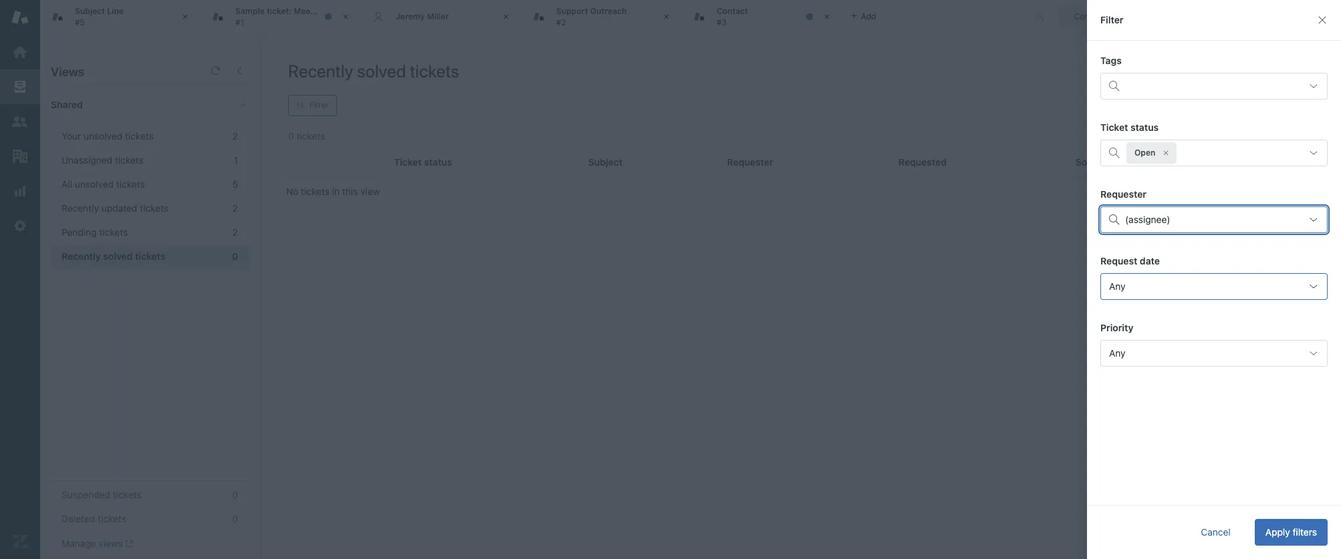Task type: vqa. For each thing, say whether or not it's contained in the screenshot.
#5 at the left top of the page
yes



Task type: locate. For each thing, give the bounding box(es) containing it.
open option
[[1127, 142, 1178, 164]]

support
[[557, 6, 588, 16]]

any for priority
[[1110, 348, 1126, 359]]

ticket status
[[1101, 122, 1159, 133]]

unsolved down unassigned
[[75, 179, 114, 190]]

deleted
[[62, 514, 95, 525]]

line
[[107, 6, 124, 16]]

1
[[234, 155, 238, 166]]

1 vertical spatial any field
[[1101, 340, 1328, 367]]

updated
[[102, 203, 137, 214]]

filter dialog
[[1088, 0, 1342, 560]]

1 horizontal spatial subject
[[588, 157, 623, 168]]

tickets up updated at top
[[116, 179, 145, 190]]

subject inside "subject line #5"
[[75, 6, 105, 16]]

0 vertical spatial filter
[[1101, 14, 1124, 25]]

tabs tab list
[[40, 0, 1022, 33]]

0 vertical spatial recently solved tickets
[[288, 61, 459, 81]]

collapse views pane image
[[234, 66, 245, 76]]

0 vertical spatial unsolved
[[84, 130, 123, 142]]

2 tab from the left
[[201, 0, 361, 33]]

2 for recently updated tickets
[[233, 203, 238, 214]]

ticket
[[331, 6, 353, 16]]

2 vertical spatial 2
[[233, 227, 238, 238]]

views image
[[11, 78, 29, 96]]

tickets right updated at top
[[140, 203, 169, 214]]

filter inside 'dialog'
[[1101, 14, 1124, 25]]

manage views link
[[62, 538, 133, 550]]

filter
[[1101, 14, 1124, 25], [310, 100, 329, 110]]

2
[[233, 130, 238, 142], [233, 203, 238, 214], [233, 227, 238, 238]]

unassigned tickets
[[62, 155, 144, 166]]

apply filters button
[[1255, 520, 1328, 546]]

refresh views pane image
[[210, 66, 221, 76]]

3 2 from the top
[[233, 227, 238, 238]]

recently solved tickets down pending tickets
[[62, 251, 166, 262]]

any down request
[[1110, 281, 1126, 292]]

jeremy
[[396, 11, 425, 21]]

1 tab from the left
[[40, 0, 201, 33]]

view
[[361, 186, 380, 197]]

tab
[[40, 0, 201, 33], [201, 0, 361, 33], [522, 0, 682, 33], [682, 0, 843, 33]]

tickets down your unsolved tickets
[[115, 155, 144, 166]]

recently updated tickets
[[62, 203, 169, 214]]

open
[[1135, 148, 1156, 158]]

2 vertical spatial 0
[[232, 514, 238, 525]]

1 vertical spatial 0
[[232, 490, 238, 501]]

subject
[[75, 6, 105, 16], [588, 157, 623, 168]]

5
[[232, 179, 238, 190]]

contact
[[717, 6, 748, 16]]

filters
[[1293, 527, 1318, 538]]

4 tab from the left
[[682, 0, 843, 33]]

outreach
[[591, 6, 627, 16]]

all
[[62, 179, 72, 190]]

solved down jeremy
[[357, 61, 406, 81]]

#1
[[235, 17, 244, 27]]

unsolved for your
[[84, 130, 123, 142]]

tab containing sample ticket: meet the ticket
[[201, 0, 361, 33]]

1 vertical spatial recently
[[62, 203, 99, 214]]

suspended
[[62, 490, 110, 501]]

2 for your unsolved tickets
[[233, 130, 238, 142]]

0
[[232, 251, 238, 262], [232, 490, 238, 501], [232, 514, 238, 525]]

filter button
[[288, 95, 337, 116]]

your unsolved tickets
[[62, 130, 154, 142]]

recently up pending in the top of the page
[[62, 203, 99, 214]]

support outreach #2
[[557, 6, 627, 27]]

recently
[[288, 61, 354, 81], [62, 203, 99, 214], [62, 251, 101, 262]]

1 vertical spatial filter
[[310, 100, 329, 110]]

0 horizontal spatial solved
[[103, 251, 133, 262]]

1 horizontal spatial filter
[[1101, 14, 1124, 25]]

reporting image
[[11, 183, 29, 200]]

1 vertical spatial 2
[[233, 203, 238, 214]]

1 vertical spatial recently solved tickets
[[62, 251, 166, 262]]

0 vertical spatial any field
[[1101, 274, 1328, 300]]

tab containing subject line
[[40, 0, 201, 33]]

0 vertical spatial subject
[[75, 6, 105, 16]]

jeremy miller
[[396, 11, 449, 21]]

request
[[1101, 256, 1138, 267]]

2 any from the top
[[1110, 348, 1126, 359]]

solved
[[357, 61, 406, 81], [103, 251, 133, 262]]

0 horizontal spatial subject
[[75, 6, 105, 16]]

solved down pending tickets
[[103, 251, 133, 262]]

1 any field from the top
[[1101, 274, 1328, 300]]

2 close image from the left
[[500, 10, 513, 23]]

recently solved tickets down jeremy
[[288, 61, 459, 81]]

2 any field from the top
[[1101, 340, 1328, 367]]

0 vertical spatial 0
[[232, 251, 238, 262]]

0 horizontal spatial filter
[[310, 100, 329, 110]]

all unsolved tickets
[[62, 179, 145, 190]]

1 vertical spatial unsolved
[[75, 179, 114, 190]]

meet
[[294, 6, 314, 16]]

request date
[[1101, 256, 1161, 267]]

3 tab from the left
[[522, 0, 682, 33]]

0 vertical spatial 2
[[233, 130, 238, 142]]

tickets down jeremy miller tab
[[410, 61, 459, 81]]

1 close image from the left
[[339, 10, 353, 23]]

sample ticket: meet the ticket #1
[[235, 6, 353, 27]]

0 vertical spatial any
[[1110, 281, 1126, 292]]

conversations
[[1075, 11, 1129, 21]]

customers image
[[11, 113, 29, 130]]

Any field
[[1101, 274, 1328, 300], [1101, 340, 1328, 367]]

3 close image from the left
[[660, 10, 674, 23]]

1 any from the top
[[1110, 281, 1126, 292]]

recently up filter button
[[288, 61, 354, 81]]

2 2 from the top
[[233, 203, 238, 214]]

recently for 0
[[62, 251, 101, 262]]

unsolved
[[84, 130, 123, 142], [75, 179, 114, 190]]

jeremy miller tab
[[361, 0, 522, 33]]

1 2 from the top
[[233, 130, 238, 142]]

1 vertical spatial solved
[[103, 251, 133, 262]]

conversations button
[[1060, 6, 1159, 27]]

tickets left in
[[301, 186, 330, 197]]

date
[[1140, 256, 1161, 267]]

1 vertical spatial any
[[1110, 348, 1126, 359]]

1 vertical spatial subject
[[588, 157, 623, 168]]

no
[[286, 186, 299, 197]]

0 horizontal spatial recently solved tickets
[[62, 251, 166, 262]]

any down priority
[[1110, 348, 1126, 359]]

miller
[[427, 11, 449, 21]]

subject for subject line #5
[[75, 6, 105, 16]]

shared
[[51, 99, 83, 110]]

1 horizontal spatial solved
[[357, 61, 406, 81]]

any
[[1110, 281, 1126, 292], [1110, 348, 1126, 359]]

recently for 2
[[62, 203, 99, 214]]

close image
[[339, 10, 353, 23], [500, 10, 513, 23], [660, 10, 674, 23], [821, 10, 834, 23]]

unsolved up unassigned tickets
[[84, 130, 123, 142]]

2 vertical spatial recently
[[62, 251, 101, 262]]

tickets
[[410, 61, 459, 81], [125, 130, 154, 142], [115, 155, 144, 166], [116, 179, 145, 190], [301, 186, 330, 197], [140, 203, 169, 214], [99, 227, 128, 238], [135, 251, 166, 262], [113, 490, 142, 501], [98, 514, 126, 525]]

apply filters
[[1266, 527, 1318, 538]]

close image
[[179, 10, 192, 23]]

recently down pending in the top of the page
[[62, 251, 101, 262]]

views
[[99, 538, 123, 550]]

0 for suspended tickets
[[232, 490, 238, 501]]

tickets up views
[[98, 514, 126, 525]]

recently solved tickets
[[288, 61, 459, 81], [62, 251, 166, 262]]



Task type: describe. For each thing, give the bounding box(es) containing it.
close image inside jeremy miller tab
[[500, 10, 513, 23]]

#2
[[557, 17, 566, 27]]

in
[[332, 186, 340, 197]]

subject for subject
[[588, 157, 623, 168]]

unassigned
[[62, 155, 112, 166]]

cancel button
[[1191, 520, 1242, 546]]

suspended tickets
[[62, 490, 142, 501]]

cancel
[[1202, 527, 1231, 538]]

tags
[[1101, 55, 1122, 66]]

any for request date
[[1110, 281, 1126, 292]]

close drawer image
[[1318, 15, 1328, 25]]

(opens in a new tab) image
[[123, 541, 133, 549]]

pending tickets
[[62, 227, 128, 238]]

0 vertical spatial solved
[[357, 61, 406, 81]]

the
[[316, 6, 329, 16]]

tickets down updated at top
[[135, 251, 166, 262]]

filter inside button
[[310, 100, 329, 110]]

sample
[[235, 6, 265, 16]]

(assignee)
[[1126, 214, 1171, 225]]

0 vertical spatial recently
[[288, 61, 354, 81]]

views
[[51, 65, 84, 79]]

organizations image
[[11, 148, 29, 165]]

status
[[1131, 122, 1159, 133]]

subject line #5
[[75, 6, 124, 27]]

ticket
[[1101, 122, 1129, 133]]

remove image
[[1163, 149, 1171, 157]]

any field for priority
[[1101, 340, 1328, 367]]

apply
[[1266, 527, 1291, 538]]

your
[[62, 130, 81, 142]]

4 close image from the left
[[821, 10, 834, 23]]

tickets down shared dropdown button
[[125, 130, 154, 142]]

1 horizontal spatial recently solved tickets
[[288, 61, 459, 81]]

main element
[[0, 0, 40, 560]]

pending
[[62, 227, 97, 238]]

tab containing contact
[[682, 0, 843, 33]]

zendesk image
[[11, 534, 29, 551]]

admin image
[[11, 217, 29, 235]]

contact #3
[[717, 6, 748, 27]]

get started image
[[11, 43, 29, 61]]

this
[[342, 186, 358, 197]]

manage
[[62, 538, 96, 550]]

ticket:
[[267, 6, 292, 16]]

tickets up deleted tickets
[[113, 490, 142, 501]]

zendesk support image
[[11, 9, 29, 26]]

unsolved for all
[[75, 179, 114, 190]]

requester element
[[1101, 207, 1328, 233]]

ticket status element
[[1101, 140, 1328, 167]]

shared button
[[40, 85, 225, 125]]

2 for pending tickets
[[233, 227, 238, 238]]

no tickets in this view
[[286, 186, 380, 197]]

manage views
[[62, 538, 123, 550]]

deleted tickets
[[62, 514, 126, 525]]

priority
[[1101, 322, 1134, 334]]

tab containing support outreach
[[522, 0, 682, 33]]

tags element
[[1101, 73, 1328, 100]]

shared heading
[[40, 85, 261, 125]]

#5
[[75, 17, 85, 27]]

0 for recently solved tickets
[[232, 251, 238, 262]]

tickets down recently updated tickets
[[99, 227, 128, 238]]

requester
[[1101, 189, 1147, 200]]

#3
[[717, 17, 727, 27]]

any field for request date
[[1101, 274, 1328, 300]]

0 for deleted tickets
[[232, 514, 238, 525]]



